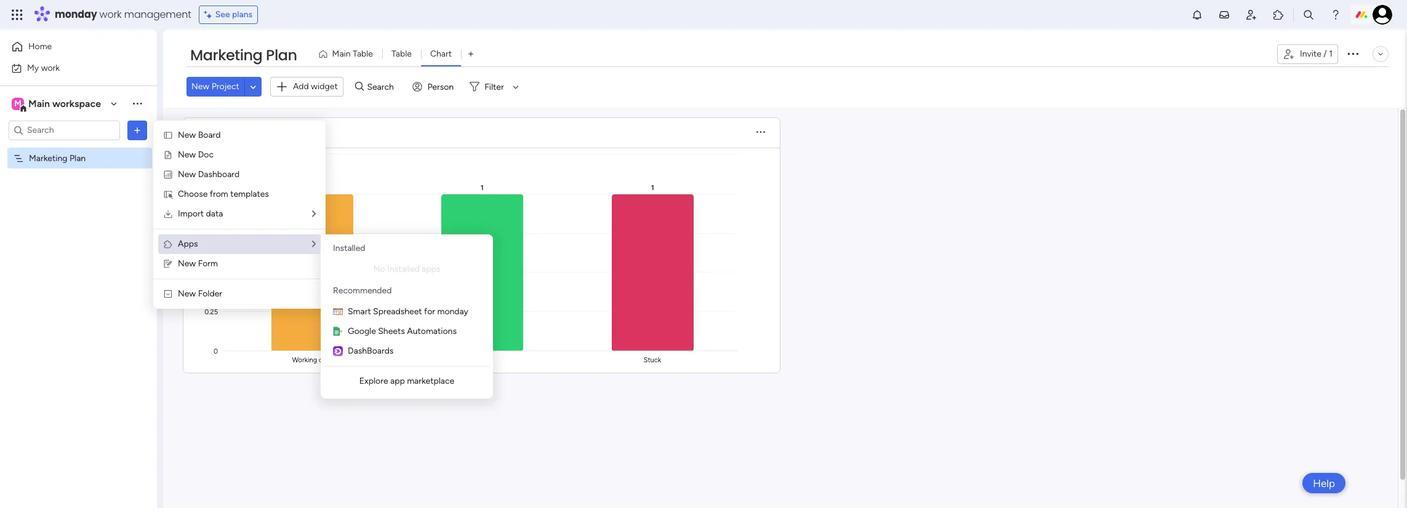 Task type: locate. For each thing, give the bounding box(es) containing it.
marketing plan list box
[[0, 145, 157, 335]]

invite / 1
[[1300, 49, 1333, 59]]

1 horizontal spatial table
[[392, 49, 412, 59]]

new right new dashboard image
[[178, 169, 196, 180]]

3 app logo image from the top
[[333, 347, 343, 356]]

monday right for
[[437, 307, 468, 317]]

0 vertical spatial chart
[[430, 49, 452, 59]]

chart left add view icon
[[430, 49, 452, 59]]

0 horizontal spatial work
[[41, 62, 60, 73]]

folder
[[198, 289, 222, 299]]

monday inside menu
[[437, 307, 468, 317]]

monday
[[55, 7, 97, 22], [437, 307, 468, 317]]

1 horizontal spatial work
[[99, 7, 122, 22]]

options image right 1 at top
[[1346, 46, 1360, 61]]

chart up the "doc"
[[203, 125, 234, 140]]

work inside button
[[41, 62, 60, 73]]

smart spreadsheet for monday
[[348, 307, 468, 317]]

add
[[293, 81, 309, 92]]

chart main content
[[163, 107, 1407, 508]]

add view image
[[468, 50, 473, 59]]

0 horizontal spatial plan
[[70, 153, 86, 163]]

work right the my at the top of the page
[[41, 62, 60, 73]]

0 vertical spatial monday
[[55, 7, 97, 22]]

main table button
[[313, 44, 382, 64]]

table
[[353, 49, 373, 59], [392, 49, 412, 59]]

1 horizontal spatial main
[[332, 49, 351, 59]]

apps
[[178, 239, 198, 249]]

invite
[[1300, 49, 1322, 59]]

sheets
[[378, 326, 405, 337]]

m
[[14, 98, 22, 109]]

1 vertical spatial installed
[[387, 264, 420, 275]]

installed up recommended in the bottom of the page
[[333, 243, 365, 254]]

app logo image
[[333, 307, 343, 317], [333, 327, 343, 337], [333, 347, 343, 356]]

plan
[[266, 45, 297, 65], [70, 153, 86, 163]]

0 vertical spatial plan
[[266, 45, 297, 65]]

no installed apps
[[373, 264, 440, 275]]

dashboards
[[348, 346, 394, 356]]

1 vertical spatial options image
[[131, 124, 143, 136]]

chart inside button
[[430, 49, 452, 59]]

work left management
[[99, 7, 122, 22]]

1 horizontal spatial apps image
[[1272, 9, 1285, 21]]

0 horizontal spatial marketing plan
[[29, 153, 86, 163]]

plan inside list box
[[70, 153, 86, 163]]

monday up home button
[[55, 7, 97, 22]]

1 vertical spatial apps image
[[163, 239, 173, 249]]

0 vertical spatial app logo image
[[333, 307, 343, 317]]

workspace image
[[12, 97, 24, 110]]

app logo image for google
[[333, 327, 343, 337]]

choose
[[178, 189, 208, 199]]

new project button
[[187, 77, 244, 97]]

1 horizontal spatial monday
[[437, 307, 468, 317]]

1 horizontal spatial options image
[[1346, 46, 1360, 61]]

plan down search in workspace field
[[70, 153, 86, 163]]

help
[[1313, 477, 1335, 490]]

0 vertical spatial marketing plan
[[190, 45, 297, 65]]

0 horizontal spatial options image
[[131, 124, 143, 136]]

marketing up project
[[190, 45, 262, 65]]

0 horizontal spatial chart
[[203, 125, 234, 140]]

installed
[[333, 243, 365, 254], [387, 264, 420, 275]]

installed inside menu item
[[387, 264, 420, 275]]

see
[[215, 9, 230, 20]]

chart
[[430, 49, 452, 59], [203, 125, 234, 140]]

option
[[0, 147, 157, 150]]

spreadsheet
[[373, 307, 422, 317]]

doc
[[198, 150, 214, 160]]

1 vertical spatial main
[[28, 98, 50, 109]]

marketing plan up angle down icon
[[190, 45, 297, 65]]

main right workspace image
[[28, 98, 50, 109]]

import data
[[178, 209, 223, 219]]

no installed apps menu item
[[333, 262, 481, 277]]

menu
[[153, 121, 326, 309], [323, 237, 491, 396]]

new
[[191, 81, 209, 92], [178, 130, 196, 140], [178, 150, 196, 160], [178, 169, 196, 180], [178, 259, 196, 269], [178, 289, 196, 299]]

1
[[1329, 49, 1333, 59]]

0 vertical spatial installed
[[333, 243, 365, 254]]

my
[[27, 62, 39, 73]]

main
[[332, 49, 351, 59], [28, 98, 50, 109]]

2 app logo image from the top
[[333, 327, 343, 337]]

new right form image
[[178, 259, 196, 269]]

select product image
[[11, 9, 23, 21]]

0 vertical spatial list arrow image
[[312, 210, 316, 219]]

marketing plan
[[190, 45, 297, 65], [29, 153, 86, 163]]

2 vertical spatial app logo image
[[333, 347, 343, 356]]

import data image
[[163, 209, 173, 219]]

0 vertical spatial work
[[99, 7, 122, 22]]

new right new board image in the left top of the page
[[178, 130, 196, 140]]

0 horizontal spatial monday
[[55, 7, 97, 22]]

1 vertical spatial work
[[41, 62, 60, 73]]

main up widget
[[332, 49, 351, 59]]

main inside button
[[332, 49, 351, 59]]

explore
[[359, 376, 388, 387]]

help button
[[1303, 473, 1346, 494]]

1 vertical spatial monday
[[437, 307, 468, 317]]

table up search field
[[392, 49, 412, 59]]

apps image right invite members icon
[[1272, 9, 1285, 21]]

add widget
[[293, 81, 338, 92]]

new right service icon
[[178, 150, 196, 160]]

1 vertical spatial chart
[[203, 125, 234, 140]]

0 horizontal spatial main
[[28, 98, 50, 109]]

new board image
[[163, 131, 173, 140]]

new dashboard image
[[163, 170, 173, 180]]

plan inside 'field'
[[266, 45, 297, 65]]

/
[[1324, 49, 1327, 59]]

1 vertical spatial list arrow image
[[312, 240, 316, 249]]

0 vertical spatial marketing
[[190, 45, 262, 65]]

arrow down image
[[508, 80, 523, 94]]

main inside workspace selection element
[[28, 98, 50, 109]]

plan up the add
[[266, 45, 297, 65]]

options image
[[1346, 46, 1360, 61], [131, 124, 143, 136]]

0 horizontal spatial marketing
[[29, 153, 67, 163]]

1 horizontal spatial installed
[[387, 264, 420, 275]]

app logo image for smart
[[333, 307, 343, 317]]

table up v2 search icon
[[353, 49, 373, 59]]

project
[[212, 81, 239, 92]]

0 vertical spatial options image
[[1346, 46, 1360, 61]]

app logo image left smart
[[333, 307, 343, 317]]

1 horizontal spatial plan
[[266, 45, 297, 65]]

1 horizontal spatial marketing
[[190, 45, 262, 65]]

1 horizontal spatial chart
[[430, 49, 452, 59]]

expand board header image
[[1376, 49, 1386, 59]]

2 list arrow image from the top
[[312, 240, 316, 249]]

person
[[427, 82, 454, 92]]

marketing down search in workspace field
[[29, 153, 67, 163]]

app logo image left dashboards
[[333, 347, 343, 356]]

marketing
[[190, 45, 262, 65], [29, 153, 67, 163]]

v2 search image
[[355, 80, 364, 94]]

1 app logo image from the top
[[333, 307, 343, 317]]

dashboard
[[198, 169, 240, 180]]

new for new dashboard
[[178, 169, 196, 180]]

apps image up form image
[[163, 239, 173, 249]]

apps image
[[1272, 9, 1285, 21], [163, 239, 173, 249]]

widget
[[311, 81, 338, 92]]

home
[[28, 41, 52, 52]]

menu containing installed
[[323, 237, 491, 396]]

0 horizontal spatial table
[[353, 49, 373, 59]]

options image down workspace options icon
[[131, 124, 143, 136]]

filter
[[485, 82, 504, 92]]

angle down image
[[250, 82, 256, 92]]

0 vertical spatial main
[[332, 49, 351, 59]]

new doc
[[178, 150, 214, 160]]

new inside button
[[191, 81, 209, 92]]

apps image inside menu
[[163, 239, 173, 249]]

choose from templates image
[[163, 190, 173, 199]]

new for new doc
[[178, 150, 196, 160]]

app logo image left the 'google'
[[333, 327, 343, 337]]

filter button
[[465, 77, 523, 97]]

1 vertical spatial plan
[[70, 153, 86, 163]]

Marketing Plan field
[[187, 45, 300, 66]]

marketing plan down search in workspace field
[[29, 153, 86, 163]]

1 vertical spatial marketing
[[29, 153, 67, 163]]

0 horizontal spatial apps image
[[163, 239, 173, 249]]

work for my
[[41, 62, 60, 73]]

1 horizontal spatial marketing plan
[[190, 45, 297, 65]]

list arrow image
[[312, 210, 316, 219], [312, 240, 316, 249]]

1 list arrow image from the top
[[312, 210, 316, 219]]

new left project
[[191, 81, 209, 92]]

1 vertical spatial app logo image
[[333, 327, 343, 337]]

installed right no at the left of the page
[[387, 264, 420, 275]]

data
[[206, 209, 223, 219]]

1 table from the left
[[353, 49, 373, 59]]

work
[[99, 7, 122, 22], [41, 62, 60, 73]]

chart inside 'main content'
[[203, 125, 234, 140]]

new right new folder icon
[[178, 289, 196, 299]]

1 vertical spatial marketing plan
[[29, 153, 86, 163]]



Task type: describe. For each thing, give the bounding box(es) containing it.
list arrow image for apps
[[312, 240, 316, 249]]

workspace selection element
[[12, 96, 103, 112]]

new form
[[178, 259, 218, 269]]

search everything image
[[1303, 9, 1315, 21]]

no
[[373, 264, 385, 275]]

my work button
[[7, 58, 132, 78]]

workspace
[[52, 98, 101, 109]]

new folder
[[178, 289, 222, 299]]

automations
[[407, 326, 457, 337]]

main for main workspace
[[28, 98, 50, 109]]

help image
[[1330, 9, 1342, 21]]

new project
[[191, 81, 239, 92]]

explore app marketplace
[[359, 376, 454, 387]]

Search field
[[364, 78, 401, 96]]

james peterson image
[[1373, 5, 1392, 25]]

from
[[210, 189, 228, 199]]

templates
[[230, 189, 269, 199]]

google sheets automations
[[348, 326, 457, 337]]

form image
[[163, 259, 173, 269]]

google
[[348, 326, 376, 337]]

work for monday
[[99, 7, 122, 22]]

apps
[[422, 264, 440, 275]]

add widget button
[[270, 77, 343, 97]]

new folder image
[[163, 289, 173, 299]]

management
[[124, 7, 191, 22]]

marketing inside 'field'
[[190, 45, 262, 65]]

new for new project
[[191, 81, 209, 92]]

new board
[[178, 130, 221, 140]]

inbox image
[[1218, 9, 1231, 21]]

table button
[[382, 44, 421, 64]]

for
[[424, 307, 435, 317]]

list arrow image for import data
[[312, 210, 316, 219]]

menu containing new board
[[153, 121, 326, 309]]

new for new folder
[[178, 289, 196, 299]]

0 horizontal spatial installed
[[333, 243, 365, 254]]

form
[[198, 259, 218, 269]]

recommended
[[333, 286, 392, 296]]

main for main table
[[332, 49, 351, 59]]

my work
[[27, 62, 60, 73]]

marketing plan inside marketing plan list box
[[29, 153, 86, 163]]

workspace options image
[[131, 97, 143, 110]]

chart button
[[421, 44, 461, 64]]

new dashboard
[[178, 169, 240, 180]]

marketplace
[[407, 376, 454, 387]]

import
[[178, 209, 204, 219]]

service icon image
[[163, 150, 173, 160]]

main workspace
[[28, 98, 101, 109]]

person button
[[408, 77, 461, 97]]

Search in workspace field
[[26, 123, 103, 137]]

plans
[[232, 9, 252, 20]]

0 vertical spatial apps image
[[1272, 9, 1285, 21]]

new for new form
[[178, 259, 196, 269]]

smart
[[348, 307, 371, 317]]

see plans
[[215, 9, 252, 20]]

home button
[[7, 37, 132, 57]]

marketing inside list box
[[29, 153, 67, 163]]

more dots image
[[757, 128, 765, 137]]

invite members image
[[1245, 9, 1258, 21]]

invite / 1 button
[[1277, 44, 1338, 64]]

choose from templates
[[178, 189, 269, 199]]

see plans button
[[199, 6, 258, 24]]

main table
[[332, 49, 373, 59]]

board
[[198, 130, 221, 140]]

notifications image
[[1191, 9, 1203, 21]]

monday work management
[[55, 7, 191, 22]]

app
[[390, 376, 405, 387]]

2 table from the left
[[392, 49, 412, 59]]

marketing plan inside 'field'
[[190, 45, 297, 65]]

new for new board
[[178, 130, 196, 140]]



Task type: vqa. For each thing, say whether or not it's contained in the screenshot.
NO INSTALLED APPS
yes



